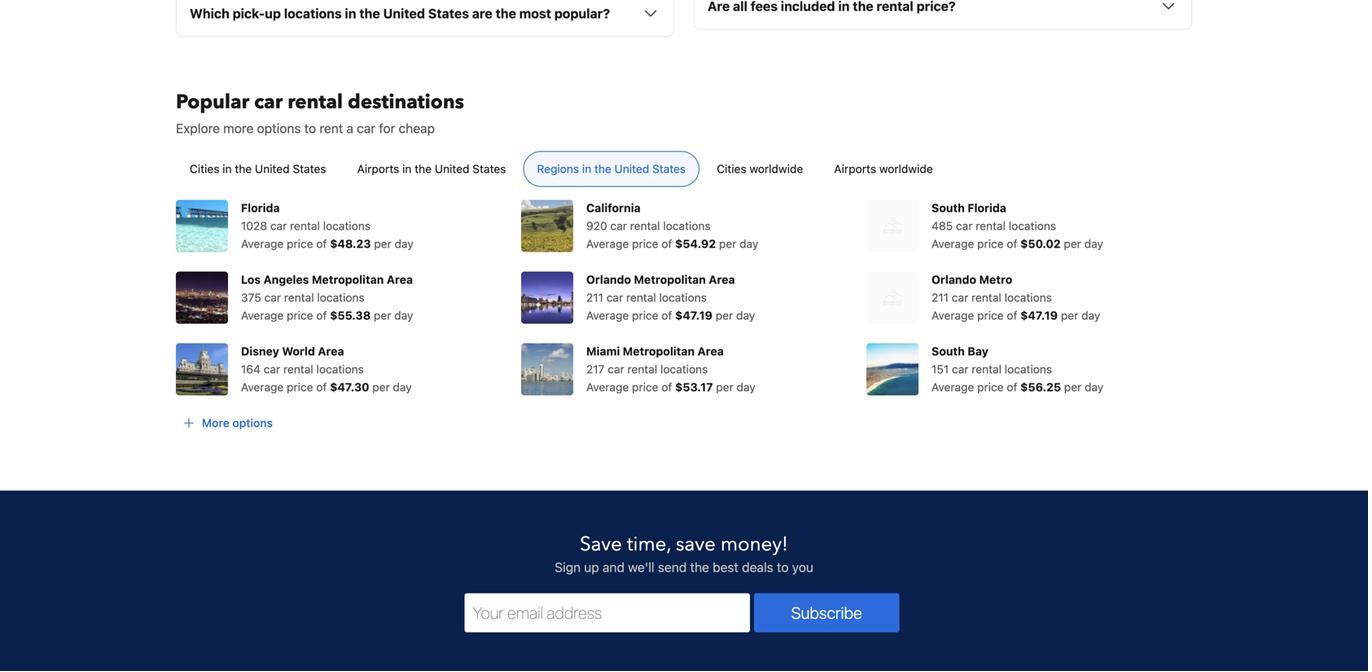 Task type: locate. For each thing, give the bounding box(es) containing it.
car up bay
[[952, 291, 969, 304]]

south inside south bay 151 car rental locations average price of $56.25 per day
[[932, 344, 965, 358]]

locations up $54.92
[[663, 219, 711, 232]]

$56.25
[[1021, 380, 1061, 394]]

florida inside south florida 485 car rental locations average price of $50.02 per day
[[968, 201, 1007, 214]]

day inside south bay 151 car rental locations average price of $56.25 per day
[[1085, 380, 1104, 394]]

cities inside button
[[717, 162, 747, 175]]

locations inside orlando metropolitan area 211 car rental locations average price of $47.19 per day
[[659, 291, 707, 304]]

area
[[387, 273, 413, 286], [709, 273, 735, 286], [318, 344, 344, 358], [698, 344, 724, 358]]

per right $47.30
[[372, 380, 390, 394]]

rental inside popular car rental destinations explore more options to rent a car for cheap
[[288, 89, 343, 116]]

1 florida from the left
[[241, 201, 280, 214]]

united inside dropdown button
[[383, 6, 425, 21]]

locations up $47.30
[[316, 362, 364, 376]]

$47.19 up miami metropolitan area 217 car rental locations average price of $53.17 per day
[[675, 309, 713, 322]]

locations up $55.38
[[317, 291, 365, 304]]

price up world
[[287, 309, 313, 322]]

and
[[603, 559, 625, 575]]

united up california
[[615, 162, 649, 175]]

metropolitan down $54.92
[[634, 273, 706, 286]]

area inside los angeles metropolitan area 375 car rental locations average price of $55.38 per day
[[387, 273, 413, 286]]

217
[[587, 362, 605, 376]]

florida up "metro"
[[968, 201, 1007, 214]]

per right $55.38
[[374, 309, 391, 322]]

which
[[190, 6, 230, 21]]

the inside save time, save money! sign up and we'll send the best deals to you
[[690, 559, 709, 575]]

0 horizontal spatial florida
[[241, 201, 280, 214]]

rental up rent
[[288, 89, 343, 116]]

states left are
[[428, 6, 469, 21]]

price
[[287, 237, 313, 250], [632, 237, 659, 250], [978, 237, 1004, 250], [287, 309, 313, 322], [632, 309, 659, 322], [978, 309, 1004, 322], [287, 380, 313, 394], [632, 380, 659, 394], [978, 380, 1004, 394]]

area for orlando metropolitan area 211 car rental locations average price of $47.19 per day
[[709, 273, 735, 286]]

1 horizontal spatial $47.19
[[1021, 309, 1058, 322]]

day inside orlando metro 211 car rental locations average price of $47.19 per day
[[1082, 309, 1101, 322]]

$55.38
[[330, 309, 371, 322]]

per up miami metropolitan area 217 car rental locations average price of $53.17 per day
[[716, 309, 733, 322]]

save
[[580, 531, 622, 558]]

of left $50.02
[[1007, 237, 1018, 250]]

1 $47.19 from the left
[[675, 309, 713, 322]]

to
[[304, 120, 316, 136], [777, 559, 789, 575]]

locations inside orlando metro 211 car rental locations average price of $47.19 per day
[[1005, 291, 1052, 304]]

of inside california 920 car rental locations average price of $54.92 per day
[[662, 237, 672, 250]]

per right $53.17
[[716, 380, 734, 394]]

united for cities in the united states
[[255, 162, 290, 175]]

1 211 from the left
[[587, 291, 604, 304]]

price down "metro"
[[978, 309, 1004, 322]]

metropolitan
[[312, 273, 384, 286], [634, 273, 706, 286], [623, 344, 695, 358]]

states for cities in the united states
[[293, 162, 326, 175]]

money!
[[721, 531, 788, 558]]

1 cities from the left
[[190, 162, 219, 175]]

best
[[713, 559, 739, 575]]

options
[[257, 120, 301, 136], [233, 416, 273, 430]]

$47.19 inside orlando metro 211 car rental locations average price of $47.19 per day
[[1021, 309, 1058, 322]]

1 horizontal spatial orlando
[[932, 273, 977, 286]]

per right the $56.25
[[1064, 380, 1082, 394]]

cheap car rental in florida image
[[176, 200, 228, 252]]

day inside orlando metropolitan area 211 car rental locations average price of $47.19 per day
[[736, 309, 755, 322]]

are
[[472, 6, 493, 21]]

1 vertical spatial to
[[777, 559, 789, 575]]

to left you
[[777, 559, 789, 575]]

1 horizontal spatial airports
[[834, 162, 876, 175]]

worldwide inside "button"
[[880, 162, 933, 175]]

california
[[587, 201, 641, 214]]

a
[[347, 120, 354, 136]]

rental right 1028
[[290, 219, 320, 232]]

1 horizontal spatial 211
[[932, 291, 949, 304]]

cities worldwide button
[[703, 151, 817, 187]]

cheap car rental in orlando metro image
[[867, 271, 919, 324]]

car right 217 on the bottom of the page
[[608, 362, 625, 376]]

$53.17
[[675, 380, 713, 394]]

popular?
[[555, 6, 610, 21]]

average down 920
[[587, 237, 629, 250]]

rental down angeles
[[284, 291, 314, 304]]

average down 217 on the bottom of the page
[[587, 380, 629, 394]]

worldwide for cities worldwide
[[750, 162, 803, 175]]

united up 1028
[[255, 162, 290, 175]]

locations inside dropdown button
[[284, 6, 342, 21]]

of inside florida 1028 car rental locations average price of $48.23 per day
[[316, 237, 327, 250]]

locations inside los angeles metropolitan area 375 car rental locations average price of $55.38 per day
[[317, 291, 365, 304]]

states up california 920 car rental locations average price of $54.92 per day
[[653, 162, 686, 175]]

per right $48.23
[[374, 237, 392, 250]]

locations right pick-
[[284, 6, 342, 21]]

states for regions in the united states
[[653, 162, 686, 175]]

1028
[[241, 219, 267, 232]]

of
[[316, 237, 327, 250], [662, 237, 672, 250], [1007, 237, 1018, 250], [316, 309, 327, 322], [662, 309, 672, 322], [1007, 309, 1018, 322], [316, 380, 327, 394], [662, 380, 672, 394], [1007, 380, 1018, 394]]

0 horizontal spatial $47.19
[[675, 309, 713, 322]]

cities in the united states
[[190, 162, 326, 175]]

south up 151
[[932, 344, 965, 358]]

states
[[428, 6, 469, 21], [293, 162, 326, 175], [473, 162, 506, 175], [653, 162, 686, 175]]

rental down world
[[283, 362, 313, 376]]

$48.23
[[330, 237, 371, 250]]

price inside los angeles metropolitan area 375 car rental locations average price of $55.38 per day
[[287, 309, 313, 322]]

rental up miami metropolitan area 217 car rental locations average price of $53.17 per day
[[626, 291, 656, 304]]

211
[[587, 291, 604, 304], [932, 291, 949, 304]]

time,
[[627, 531, 671, 558]]

airports
[[357, 162, 399, 175], [834, 162, 876, 175]]

states left regions
[[473, 162, 506, 175]]

2 cities from the left
[[717, 162, 747, 175]]

car right 485
[[956, 219, 973, 232]]

cities
[[190, 162, 219, 175], [717, 162, 747, 175]]

more
[[223, 120, 254, 136]]

0 horizontal spatial up
[[265, 6, 281, 21]]

car up miami
[[607, 291, 623, 304]]

tab list
[[163, 151, 1206, 188]]

price down world
[[287, 380, 313, 394]]

orlando inside orlando metropolitan area 211 car rental locations average price of $47.19 per day
[[587, 273, 631, 286]]

rental right 217 on the bottom of the page
[[628, 362, 658, 376]]

price down bay
[[978, 380, 1004, 394]]

151
[[932, 362, 949, 376]]

cheap car rental in south florida image
[[867, 200, 919, 252]]

1 airports from the left
[[357, 162, 399, 175]]

0 horizontal spatial worldwide
[[750, 162, 803, 175]]

2 orlando from the left
[[932, 273, 977, 286]]

of up miami metropolitan area 217 car rental locations average price of $53.17 per day
[[662, 309, 672, 322]]

1 horizontal spatial florida
[[968, 201, 1007, 214]]

rental inside miami metropolitan area 217 car rental locations average price of $53.17 per day
[[628, 362, 658, 376]]

average down 485
[[932, 237, 975, 250]]

average down 375 at the top left of the page
[[241, 309, 284, 322]]

per
[[374, 237, 392, 250], [719, 237, 737, 250], [1064, 237, 1082, 250], [374, 309, 391, 322], [716, 309, 733, 322], [1061, 309, 1079, 322], [372, 380, 390, 394], [716, 380, 734, 394], [1064, 380, 1082, 394]]

airports worldwide
[[834, 162, 933, 175]]

airports inside "button"
[[834, 162, 876, 175]]

orlando
[[587, 273, 631, 286], [932, 273, 977, 286]]

per inside disney world area 164 car rental locations average price of $47.30 per day
[[372, 380, 390, 394]]

the
[[359, 6, 380, 21], [496, 6, 516, 21], [235, 162, 252, 175], [415, 162, 432, 175], [595, 162, 612, 175], [690, 559, 709, 575]]

0 vertical spatial to
[[304, 120, 316, 136]]

price up angeles
[[287, 237, 313, 250]]

south
[[932, 201, 965, 214], [932, 344, 965, 358]]

car right 164
[[264, 362, 280, 376]]

1 horizontal spatial to
[[777, 559, 789, 575]]

price up "metro"
[[978, 237, 1004, 250]]

0 vertical spatial south
[[932, 201, 965, 214]]

0 horizontal spatial airports
[[357, 162, 399, 175]]

locations up $50.02
[[1009, 219, 1057, 232]]

price inside florida 1028 car rental locations average price of $48.23 per day
[[287, 237, 313, 250]]

of left $54.92
[[662, 237, 672, 250]]

of inside orlando metro 211 car rental locations average price of $47.19 per day
[[1007, 309, 1018, 322]]

1 vertical spatial up
[[584, 559, 599, 575]]

locations
[[284, 6, 342, 21], [323, 219, 371, 232], [663, 219, 711, 232], [1009, 219, 1057, 232], [317, 291, 365, 304], [659, 291, 707, 304], [1005, 291, 1052, 304], [316, 362, 364, 376], [661, 362, 708, 376], [1005, 362, 1053, 376]]

to inside popular car rental destinations explore more options to rent a car for cheap
[[304, 120, 316, 136]]

211 right cheap car rental in orlando metropolitan area image
[[587, 291, 604, 304]]

0 horizontal spatial orlando
[[587, 273, 631, 286]]

average inside florida 1028 car rental locations average price of $48.23 per day
[[241, 237, 284, 250]]

$47.19
[[675, 309, 713, 322], [1021, 309, 1058, 322]]

per right $54.92
[[719, 237, 737, 250]]

in
[[345, 6, 356, 21], [223, 162, 232, 175], [402, 162, 412, 175], [582, 162, 592, 175]]

of left $47.30
[[316, 380, 327, 394]]

average inside disney world area 164 car rental locations average price of $47.30 per day
[[241, 380, 284, 394]]

average down 151
[[932, 380, 975, 394]]

car right 151
[[952, 362, 969, 376]]

car right the a
[[357, 120, 376, 136]]

worldwide inside button
[[750, 162, 803, 175]]

cities for cities in the united states
[[190, 162, 219, 175]]

average
[[241, 237, 284, 250], [587, 237, 629, 250], [932, 237, 975, 250], [241, 309, 284, 322], [587, 309, 629, 322], [932, 309, 975, 322], [241, 380, 284, 394], [587, 380, 629, 394], [932, 380, 975, 394]]

orlando metro 211 car rental locations average price of $47.19 per day
[[932, 273, 1101, 322]]

states down rent
[[293, 162, 326, 175]]

$47.19 up south bay 151 car rental locations average price of $56.25 per day
[[1021, 309, 1058, 322]]

airports worldwide button
[[821, 151, 947, 187]]

locations down "metro"
[[1005, 291, 1052, 304]]

disney world area 164 car rental locations average price of $47.30 per day
[[241, 344, 412, 394]]

cities inside 'button'
[[190, 162, 219, 175]]

which pick-up locations in the united states are the most popular? button
[[190, 3, 661, 23]]

average inside los angeles metropolitan area 375 car rental locations average price of $55.38 per day
[[241, 309, 284, 322]]

0 horizontal spatial to
[[304, 120, 316, 136]]

popular car rental destinations explore more options to rent a car for cheap
[[176, 89, 464, 136]]

average down 1028
[[241, 237, 284, 250]]

to left rent
[[304, 120, 316, 136]]

price up miami metropolitan area 217 car rental locations average price of $53.17 per day
[[632, 309, 659, 322]]

more
[[202, 416, 230, 430]]

metropolitan inside orlando metropolitan area 211 car rental locations average price of $47.19 per day
[[634, 273, 706, 286]]

1 horizontal spatial up
[[584, 559, 599, 575]]

car inside south florida 485 car rental locations average price of $50.02 per day
[[956, 219, 973, 232]]

rental
[[288, 89, 343, 116], [290, 219, 320, 232], [630, 219, 660, 232], [976, 219, 1006, 232], [284, 291, 314, 304], [626, 291, 656, 304], [972, 291, 1002, 304], [283, 362, 313, 376], [628, 362, 658, 376], [972, 362, 1002, 376]]

of down "metro"
[[1007, 309, 1018, 322]]

regions in the united states
[[537, 162, 686, 175]]

airports up "cheap car rental in south florida" image at the right top
[[834, 162, 876, 175]]

worldwide
[[750, 162, 803, 175], [880, 162, 933, 175]]

2 airports from the left
[[834, 162, 876, 175]]

cities worldwide
[[717, 162, 803, 175]]

united for regions in the united states
[[615, 162, 649, 175]]

1 worldwide from the left
[[750, 162, 803, 175]]

$54.92
[[675, 237, 716, 250]]

car inside california 920 car rental locations average price of $54.92 per day
[[611, 219, 627, 232]]

in inside button
[[582, 162, 592, 175]]

miami metropolitan area 217 car rental locations average price of $53.17 per day
[[587, 344, 756, 394]]

of left $48.23
[[316, 237, 327, 250]]

rent
[[320, 120, 343, 136]]

2 south from the top
[[932, 344, 965, 358]]

united left are
[[383, 6, 425, 21]]

up left and
[[584, 559, 599, 575]]

up
[[265, 6, 281, 21], [584, 559, 599, 575]]

of inside los angeles metropolitan area 375 car rental locations average price of $55.38 per day
[[316, 309, 327, 322]]

Your email address email field
[[465, 593, 750, 632]]

car down california
[[611, 219, 627, 232]]

average up bay
[[932, 309, 975, 322]]

states inside regions in the united states button
[[653, 162, 686, 175]]

car
[[254, 89, 283, 116], [357, 120, 376, 136], [270, 219, 287, 232], [611, 219, 627, 232], [956, 219, 973, 232], [264, 291, 281, 304], [607, 291, 623, 304], [952, 291, 969, 304], [264, 362, 280, 376], [608, 362, 625, 376], [952, 362, 969, 376]]

price inside orlando metro 211 car rental locations average price of $47.19 per day
[[978, 309, 1004, 322]]

average down 164
[[241, 380, 284, 394]]

locations up $53.17
[[661, 362, 708, 376]]

airports in the united states button
[[343, 151, 520, 187]]

211 right cheap car rental in orlando metro image
[[932, 291, 949, 304]]

per right $50.02
[[1064, 237, 1082, 250]]

2 211 from the left
[[932, 291, 949, 304]]

united
[[383, 6, 425, 21], [255, 162, 290, 175], [435, 162, 470, 175], [615, 162, 649, 175]]

rental right 485
[[976, 219, 1006, 232]]

locations inside california 920 car rental locations average price of $54.92 per day
[[663, 219, 711, 232]]

of inside disney world area 164 car rental locations average price of $47.30 per day
[[316, 380, 327, 394]]

save
[[676, 531, 716, 558]]

orlando down 920
[[587, 273, 631, 286]]

average inside south bay 151 car rental locations average price of $56.25 per day
[[932, 380, 975, 394]]

area inside orlando metropolitan area 211 car rental locations average price of $47.19 per day
[[709, 273, 735, 286]]

more options
[[202, 416, 273, 430]]

worldwide for airports worldwide
[[880, 162, 933, 175]]

south inside south florida 485 car rental locations average price of $50.02 per day
[[932, 201, 965, 214]]

of left $55.38
[[316, 309, 327, 322]]

1 vertical spatial south
[[932, 344, 965, 358]]

2 florida from the left
[[968, 201, 1007, 214]]

of left $53.17
[[662, 380, 672, 394]]

locations up $48.23
[[323, 219, 371, 232]]

up right which
[[265, 6, 281, 21]]

0 horizontal spatial 211
[[587, 291, 604, 304]]

2 worldwide from the left
[[880, 162, 933, 175]]

920
[[587, 219, 607, 232]]

price left $53.17
[[632, 380, 659, 394]]

car right 375 at the top left of the page
[[264, 291, 281, 304]]

locations down $54.92
[[659, 291, 707, 304]]

locations up the $56.25
[[1005, 362, 1053, 376]]

florida
[[241, 201, 280, 214], [968, 201, 1007, 214]]

states inside the "cities in the united states" 'button'
[[293, 162, 326, 175]]

rental down "metro"
[[972, 291, 1002, 304]]

orlando inside orlando metro 211 car rental locations average price of $47.19 per day
[[932, 273, 977, 286]]

1 south from the top
[[932, 201, 965, 214]]

of inside orlando metropolitan area 211 car rental locations average price of $47.19 per day
[[662, 309, 672, 322]]

of left the $56.25
[[1007, 380, 1018, 394]]

disney
[[241, 344, 279, 358]]

car right 1028
[[270, 219, 287, 232]]

average inside orlando metro 211 car rental locations average price of $47.19 per day
[[932, 309, 975, 322]]

locations inside south florida 485 car rental locations average price of $50.02 per day
[[1009, 219, 1057, 232]]

cheap car rental in south bay image
[[867, 343, 919, 395]]

florida inside florida 1028 car rental locations average price of $48.23 per day
[[241, 201, 280, 214]]

per inside orlando metropolitan area 211 car rental locations average price of $47.19 per day
[[716, 309, 733, 322]]

explore
[[176, 120, 220, 136]]

to inside save time, save money! sign up and we'll send the best deals to you
[[777, 559, 789, 575]]

orlando left "metro"
[[932, 273, 977, 286]]

area inside disney world area 164 car rental locations average price of $47.30 per day
[[318, 344, 344, 358]]

day
[[395, 237, 414, 250], [740, 237, 759, 250], [1085, 237, 1104, 250], [394, 309, 413, 322], [736, 309, 755, 322], [1082, 309, 1101, 322], [393, 380, 412, 394], [737, 380, 756, 394], [1085, 380, 1104, 394]]

locations inside florida 1028 car rental locations average price of $48.23 per day
[[323, 219, 371, 232]]

0 horizontal spatial cities
[[190, 162, 219, 175]]

metropolitan up $55.38
[[312, 273, 384, 286]]

area inside miami metropolitan area 217 car rental locations average price of $53.17 per day
[[698, 344, 724, 358]]

0 vertical spatial up
[[265, 6, 281, 21]]

metropolitan up $53.17
[[623, 344, 695, 358]]

los
[[241, 273, 261, 286]]

1 orlando from the left
[[587, 273, 631, 286]]

rental down bay
[[972, 362, 1002, 376]]

0 vertical spatial options
[[257, 120, 301, 136]]

florida up 1028
[[241, 201, 280, 214]]

send
[[658, 559, 687, 575]]

united down cheap
[[435, 162, 470, 175]]

average up miami
[[587, 309, 629, 322]]

375
[[241, 291, 261, 304]]

metropolitan for miami
[[623, 344, 695, 358]]

orlando for 211
[[587, 273, 631, 286]]

2 $47.19 from the left
[[1021, 309, 1058, 322]]

price down california
[[632, 237, 659, 250]]

per up south bay 151 car rental locations average price of $56.25 per day
[[1061, 309, 1079, 322]]

car inside florida 1028 car rental locations average price of $48.23 per day
[[270, 219, 287, 232]]

1 horizontal spatial worldwide
[[880, 162, 933, 175]]

rental down california
[[630, 219, 660, 232]]

1 horizontal spatial cities
[[717, 162, 747, 175]]

south up 485
[[932, 201, 965, 214]]

rental inside south bay 151 car rental locations average price of $56.25 per day
[[972, 362, 1002, 376]]

$47.19 inside orlando metropolitan area 211 car rental locations average price of $47.19 per day
[[675, 309, 713, 322]]

area for disney world area 164 car rental locations average price of $47.30 per day
[[318, 344, 344, 358]]

airports down for
[[357, 162, 399, 175]]

1 vertical spatial options
[[233, 416, 273, 430]]

$47.30
[[330, 380, 369, 394]]

subscribe
[[791, 603, 862, 622]]

for
[[379, 120, 395, 136]]

metropolitan for orlando
[[634, 273, 706, 286]]

bay
[[968, 344, 989, 358]]



Task type: vqa. For each thing, say whether or not it's contained in the screenshot.
COTTAGES in Other Accommodations 2,486 vacation rentals 1,486 cottages
no



Task type: describe. For each thing, give the bounding box(es) containing it.
rental inside los angeles metropolitan area 375 car rental locations average price of $55.38 per day
[[284, 291, 314, 304]]

you
[[792, 559, 814, 575]]

which pick-up locations in the united states are the most popular?
[[190, 6, 610, 21]]

cheap car rental in california image
[[521, 200, 573, 252]]

airports in the united states
[[357, 162, 506, 175]]

average inside orlando metropolitan area 211 car rental locations average price of $47.19 per day
[[587, 309, 629, 322]]

price inside orlando metropolitan area 211 car rental locations average price of $47.19 per day
[[632, 309, 659, 322]]

per inside orlando metro 211 car rental locations average price of $47.19 per day
[[1061, 309, 1079, 322]]

per inside south florida 485 car rental locations average price of $50.02 per day
[[1064, 237, 1082, 250]]

states for airports in the united states
[[473, 162, 506, 175]]

more options button
[[176, 408, 279, 438]]

car inside orlando metropolitan area 211 car rental locations average price of $47.19 per day
[[607, 291, 623, 304]]

rental inside disney world area 164 car rental locations average price of $47.30 per day
[[283, 362, 313, 376]]

tab list containing cities in the united states
[[163, 151, 1206, 188]]

metropolitan inside los angeles metropolitan area 375 car rental locations average price of $55.38 per day
[[312, 273, 384, 286]]

in inside dropdown button
[[345, 6, 356, 21]]

regions
[[537, 162, 579, 175]]

locations inside disney world area 164 car rental locations average price of $47.30 per day
[[316, 362, 364, 376]]

orlando metropolitan area 211 car rental locations average price of $47.19 per day
[[587, 273, 755, 322]]

locations inside miami metropolitan area 217 car rental locations average price of $53.17 per day
[[661, 362, 708, 376]]

options inside button
[[233, 416, 273, 430]]

miami
[[587, 344, 620, 358]]

popular
[[176, 89, 249, 116]]

of inside south florida 485 car rental locations average price of $50.02 per day
[[1007, 237, 1018, 250]]

cheap car rental in disney world area image
[[176, 343, 228, 395]]

sign
[[555, 559, 581, 575]]

car inside orlando metro 211 car rental locations average price of $47.19 per day
[[952, 291, 969, 304]]

average inside california 920 car rental locations average price of $54.92 per day
[[587, 237, 629, 250]]

south bay 151 car rental locations average price of $56.25 per day
[[932, 344, 1104, 394]]

of inside south bay 151 car rental locations average price of $56.25 per day
[[1007, 380, 1018, 394]]

up inside save time, save money! sign up and we'll send the best deals to you
[[584, 559, 599, 575]]

cheap
[[399, 120, 435, 136]]

day inside south florida 485 car rental locations average price of $50.02 per day
[[1085, 237, 1104, 250]]

price inside california 920 car rental locations average price of $54.92 per day
[[632, 237, 659, 250]]

south for 485
[[932, 201, 965, 214]]

in for regions in the united states
[[582, 162, 592, 175]]

price inside miami metropolitan area 217 car rental locations average price of $53.17 per day
[[632, 380, 659, 394]]

164
[[241, 362, 261, 376]]

united for airports in the united states
[[435, 162, 470, 175]]

locations inside south bay 151 car rental locations average price of $56.25 per day
[[1005, 362, 1053, 376]]

los angeles metropolitan area 375 car rental locations average price of $55.38 per day
[[241, 273, 413, 322]]

the inside button
[[595, 162, 612, 175]]

rental inside orlando metro 211 car rental locations average price of $47.19 per day
[[972, 291, 1002, 304]]

per inside south bay 151 car rental locations average price of $56.25 per day
[[1064, 380, 1082, 394]]

per inside miami metropolitan area 217 car rental locations average price of $53.17 per day
[[716, 380, 734, 394]]

car inside disney world area 164 car rental locations average price of $47.30 per day
[[264, 362, 280, 376]]

rental inside south florida 485 car rental locations average price of $50.02 per day
[[976, 219, 1006, 232]]

per inside los angeles metropolitan area 375 car rental locations average price of $55.38 per day
[[374, 309, 391, 322]]

destinations
[[348, 89, 464, 116]]

day inside florida 1028 car rental locations average price of $48.23 per day
[[395, 237, 414, 250]]

cheap car rental in orlando metropolitan area image
[[521, 271, 573, 324]]

day inside miami metropolitan area 217 car rental locations average price of $53.17 per day
[[737, 380, 756, 394]]

area for miami metropolitan area 217 car rental locations average price of $53.17 per day
[[698, 344, 724, 358]]

average inside south florida 485 car rental locations average price of $50.02 per day
[[932, 237, 975, 250]]

subscribe button
[[754, 593, 900, 632]]

car right popular
[[254, 89, 283, 116]]

car inside los angeles metropolitan area 375 car rental locations average price of $55.38 per day
[[264, 291, 281, 304]]

day inside los angeles metropolitan area 375 car rental locations average price of $55.38 per day
[[394, 309, 413, 322]]

up inside which pick-up locations in the united states are the most popular? dropdown button
[[265, 6, 281, 21]]

regions in the united states button
[[523, 151, 700, 187]]

$50.02
[[1021, 237, 1061, 250]]

485
[[932, 219, 953, 232]]

metro
[[980, 273, 1013, 286]]

in for cities in the united states
[[223, 162, 232, 175]]

airports for airports worldwide
[[834, 162, 876, 175]]

rental inside california 920 car rental locations average price of $54.92 per day
[[630, 219, 660, 232]]

per inside florida 1028 car rental locations average price of $48.23 per day
[[374, 237, 392, 250]]

world
[[282, 344, 315, 358]]

of inside miami metropolitan area 217 car rental locations average price of $53.17 per day
[[662, 380, 672, 394]]

south for 151
[[932, 344, 965, 358]]

options inside popular car rental destinations explore more options to rent a car for cheap
[[257, 120, 301, 136]]

rental inside florida 1028 car rental locations average price of $48.23 per day
[[290, 219, 320, 232]]

per inside california 920 car rental locations average price of $54.92 per day
[[719, 237, 737, 250]]

day inside disney world area 164 car rental locations average price of $47.30 per day
[[393, 380, 412, 394]]

rental inside orlando metropolitan area 211 car rental locations average price of $47.19 per day
[[626, 291, 656, 304]]

deals
[[742, 559, 774, 575]]

airports for airports in the united states
[[357, 162, 399, 175]]

price inside disney world area 164 car rental locations average price of $47.30 per day
[[287, 380, 313, 394]]

most
[[519, 6, 551, 21]]

south florida 485 car rental locations average price of $50.02 per day
[[932, 201, 1104, 250]]

average inside miami metropolitan area 217 car rental locations average price of $53.17 per day
[[587, 380, 629, 394]]

211 inside orlando metropolitan area 211 car rental locations average price of $47.19 per day
[[587, 291, 604, 304]]

save time, save money! sign up and we'll send the best deals to you
[[555, 531, 814, 575]]

car inside south bay 151 car rental locations average price of $56.25 per day
[[952, 362, 969, 376]]

florida 1028 car rental locations average price of $48.23 per day
[[241, 201, 414, 250]]

price inside south bay 151 car rental locations average price of $56.25 per day
[[978, 380, 1004, 394]]

we'll
[[628, 559, 655, 575]]

cities in the united states button
[[176, 151, 340, 187]]

price inside south florida 485 car rental locations average price of $50.02 per day
[[978, 237, 1004, 250]]

pick-
[[233, 6, 265, 21]]

day inside california 920 car rental locations average price of $54.92 per day
[[740, 237, 759, 250]]

orlando for car
[[932, 273, 977, 286]]

states inside which pick-up locations in the united states are the most popular? dropdown button
[[428, 6, 469, 21]]

cities for cities worldwide
[[717, 162, 747, 175]]

angeles
[[264, 273, 309, 286]]

cheap car rental in miami metropolitan area image
[[521, 343, 573, 395]]

car inside miami metropolitan area 217 car rental locations average price of $53.17 per day
[[608, 362, 625, 376]]

in for airports in the united states
[[402, 162, 412, 175]]

california 920 car rental locations average price of $54.92 per day
[[587, 201, 759, 250]]

211 inside orlando metro 211 car rental locations average price of $47.19 per day
[[932, 291, 949, 304]]

cheap car rental in los angeles metropolitan area image
[[176, 271, 228, 324]]



